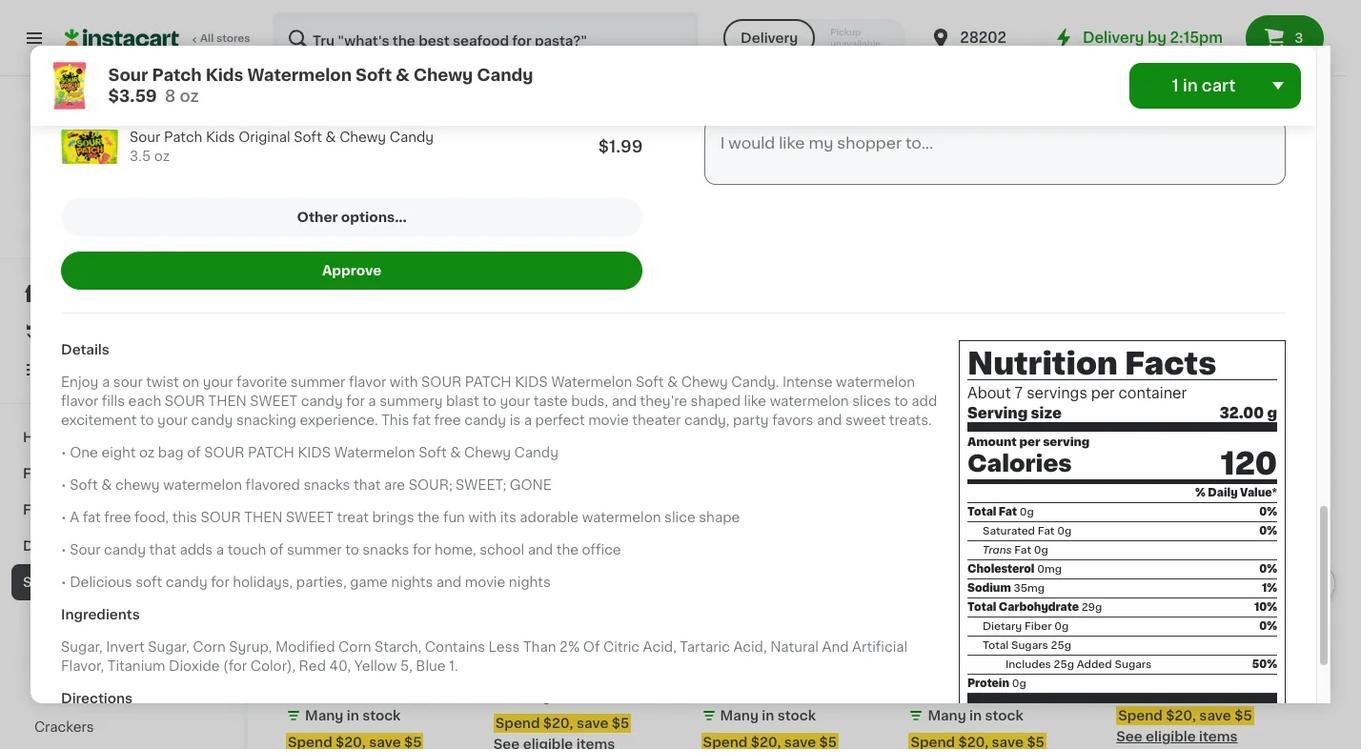 Task type: describe. For each thing, give the bounding box(es) containing it.
to down 'treat' on the left of the page
[[345, 543, 359, 557]]

watermelon up this
[[163, 479, 242, 492]]

1 corn from the left
[[193, 641, 226, 654]]

stock down 'protein 0g'
[[986, 709, 1024, 723]]

oz inside 'sour patch kids original soft & chewy candy 3.5 oz'
[[154, 150, 170, 163]]

a right adds
[[216, 543, 224, 557]]

soft inside sour patch kids original soft & chewy candy
[[1308, 216, 1336, 230]]

a up fills
[[102, 376, 110, 389]]

$20, for ritz cheese sandwich crackers
[[959, 736, 989, 749]]

1.35
[[933, 686, 960, 700]]

sour down the a
[[70, 543, 101, 557]]

1.
[[449, 660, 458, 673]]

and left sweet
[[817, 414, 842, 427]]

instacart logo image
[[65, 27, 179, 50]]

0mg
[[1038, 565, 1062, 575]]

chips link
[[11, 601, 232, 637]]

chocolate link
[[11, 673, 232, 709]]

many in stock for ritz original crackers
[[513, 690, 609, 704]]

details
[[61, 343, 109, 357]]

2 vertical spatial watermelon
[[334, 446, 415, 460]]

I would like my shopper to... text field
[[704, 119, 1286, 185]]

100% satisfaction guarantee
[[49, 231, 202, 241]]

0 vertical spatial of
[[109, 77, 126, 92]]

1 horizontal spatial sugars
[[1115, 660, 1152, 670]]

snacking
[[236, 414, 296, 427]]

view pricing policy
[[65, 212, 167, 222]]

2 corn from the left
[[339, 641, 371, 654]]

candy down on
[[191, 414, 233, 427]]

candy inside sour patch kids original soft & chewy candy
[[1303, 236, 1347, 249]]

candy inside 'link'
[[34, 648, 79, 662]]

cart
[[1202, 78, 1236, 93]]

original inside the 5 premium original saltine crackers
[[765, 648, 817, 662]]

6 ritz toasted chips sour cream and onion crackers 8.1 oz
[[1117, 620, 1299, 700]]

sour down on
[[165, 395, 205, 408]]

for inside enjoy a sour twist on your favorite summer flavor with sour patch kids watermelon soft & chewy candy. intense watermelon flavor fills each sour then sweet candy for a summery blast to your taste buds, and they're shaped like watermelon slices to add excitement to your candy snacking experience. this fat free candy is a perfect movie theater candy, party favors and sweet treats.
[[346, 395, 365, 408]]

1 vertical spatial the
[[418, 511, 440, 524]]

spend $20, save $5 down ritz original crackers
[[496, 717, 630, 730]]

shaped
[[691, 395, 741, 408]]

the inside enjoy the holidays with spk
[[435, 210, 463, 225]]

blast
[[446, 395, 479, 408]]

add button for ritz toasted chips sour cream and onion crackers
[[1230, 418, 1303, 452]]

slice
[[665, 511, 696, 524]]

fresh vegetables
[[23, 467, 142, 481]]

office
[[582, 543, 621, 557]]

add for ritz fresh stacks original crackers
[[435, 428, 463, 441]]

0g for saturated fat 0g
[[1058, 526, 1072, 537]]

harris teeter delivery now logo image
[[80, 99, 164, 183]]

protein 0g
[[968, 679, 1027, 689]]

0% for dietary fiber 0g
[[1260, 622, 1278, 632]]

1 acid, from the left
[[643, 641, 677, 654]]

1 vertical spatial that
[[149, 543, 176, 557]]

oz left bag
[[139, 446, 155, 460]]

view for view pricing policy
[[65, 212, 91, 222]]

spend inside spend $20, save $5 see eligible items
[[1119, 709, 1163, 723]]

1 horizontal spatial now
[[372, 359, 420, 380]]

spend $20, save $5 button for premium original saltine crackers
[[701, 733, 894, 749]]

0 vertical spatial chips
[[34, 612, 73, 626]]

2 horizontal spatial of
[[270, 543, 284, 557]]

add button for ritz fresh stacks original crackers
[[399, 418, 473, 452]]

shape
[[699, 511, 740, 524]]

$20, inside spend $20, save $5 see eligible items
[[1166, 709, 1197, 723]]

• for • soft & chewy watermelon flavored snacks that are sour; sweet; gone
[[61, 479, 66, 492]]

chewy for sour patch kids watermelon soft & chewy candy $3.59 8 oz
[[414, 68, 474, 83]]

0 horizontal spatial movie
[[465, 576, 506, 589]]

0 vertical spatial 25g
[[1051, 641, 1072, 651]]

0 vertical spatial snacks
[[286, 100, 392, 128]]

experience.
[[300, 414, 378, 427]]

enjoy for enjoy the holidays with spk
[[383, 210, 431, 225]]

fresh inside 6 ritz fresh stacks original crackers
[[315, 648, 352, 662]]

0 horizontal spatial fat
[[83, 511, 101, 524]]

ritz inside the ritz cheese sandwich crackers 8 x 1.35 oz
[[909, 648, 935, 662]]

spend for ritz cheese sandwich crackers
[[911, 736, 956, 749]]

your preferences
[[61, 47, 243, 67]]

sweet inside enjoy a sour twist on your favorite summer flavor with sour patch kids watermelon soft & chewy candy. intense watermelon flavor fills each sour then sweet candy for a summery blast to your taste buds, and they're shaped like watermelon slices to add excitement to your candy snacking experience. this fat free candy is a perfect movie theater candy, party favors and sweet treats.
[[250, 395, 298, 408]]

1 vertical spatial flavor
[[61, 395, 98, 408]]

ritz inside 6 ritz fresh stacks original crackers
[[286, 648, 312, 662]]

1 for 99
[[1264, 169, 1274, 191]]

8 inside sour patch kids watermelon soft & chewy candy $3.59 8 oz
[[165, 89, 176, 104]]

see
[[1117, 730, 1143, 744]]

snacks & candy link
[[11, 564, 232, 601]]

candy inside sour patch kids watermelon soft & chewy candy $3.59 8 oz
[[477, 68, 534, 83]]

50%
[[1253, 660, 1278, 670]]

total for saturated fat 0g
[[968, 507, 997, 518]]

delivery by 2:15pm
[[1083, 31, 1223, 45]]

spend $20, save $5 button for ritz cheese sandwich crackers
[[909, 733, 1102, 749]]

spend $20, save $5 for ritz cheese sandwich crackers
[[911, 736, 1045, 749]]

sour patch kids original soft & chewy candy 3.5 oz
[[130, 131, 434, 163]]

save down ritz original crackers
[[577, 717, 609, 730]]

• for • one eight oz bag of sour patch kids watermelon soft & chewy candy
[[61, 446, 66, 460]]

delivery for delivery by 2:15pm
[[1083, 31, 1145, 45]]

fat for total
[[999, 507, 1017, 518]]

fun
[[443, 511, 465, 524]]

2 horizontal spatial for
[[413, 543, 431, 557]]

watermelon up slices
[[836, 376, 915, 389]]

in down protein
[[970, 709, 982, 723]]

0g for dietary fiber 0g
[[1055, 622, 1069, 632]]

1 for in
[[1172, 78, 1179, 93]]

5,
[[400, 660, 413, 673]]

and down home,
[[437, 576, 462, 589]]

soft
[[136, 576, 162, 589]]

carbohydrate
[[999, 603, 1079, 613]]

soft inside 'sour patch kids original soft & chewy candy 3.5 oz'
[[294, 131, 322, 144]]

ritz cheese sandwich crackers 8 x 1.35 oz
[[909, 648, 1059, 700]]

1 vertical spatial summer
[[287, 543, 342, 557]]

view pricing policy link
[[65, 210, 178, 225]]

delivery for delivery
[[741, 31, 798, 45]]

sour down snacking
[[204, 446, 245, 460]]

on
[[286, 359, 317, 380]]

$5 down citric
[[612, 717, 630, 730]]

product group containing ritz original crackers
[[494, 412, 686, 749]]

watermelon down intense
[[770, 395, 849, 408]]

2%
[[560, 641, 580, 654]]

to up treats.
[[895, 395, 909, 408]]

product group containing add
[[909, 412, 1102, 749]]

and inside sugar, invert sugar, corn syrup, modified corn starch, contains less than 2% of citric acid, tartaric acid, natural and artificial flavor, titanium dioxide (for color), red 40, yellow 5, blue 1.
[[822, 641, 849, 654]]

fresh for fresh vegetables
[[23, 467, 61, 481]]

• a fat free food, this sour then sweet treat brings the fun with its adorable watermelon slice shape
[[61, 511, 740, 524]]

100%
[[49, 231, 78, 241]]

servings
[[1027, 386, 1088, 401]]

2 vertical spatial total
[[983, 641, 1009, 651]]

premium
[[701, 648, 761, 662]]

home,
[[435, 543, 476, 557]]

each
[[128, 395, 161, 408]]

game
[[350, 576, 388, 589]]

watermelon up office
[[582, 511, 661, 524]]

2 vertical spatial with
[[469, 511, 497, 524]]

5 premium original saltine crackers
[[701, 620, 866, 681]]

(for
[[223, 660, 247, 673]]

and right buds, at bottom left
[[612, 395, 637, 408]]

1 horizontal spatial 3
[[987, 169, 1002, 191]]

add for ritz toasted chips sour cream and onion crackers
[[1266, 428, 1294, 441]]

per for serving
[[1020, 436, 1041, 448]]

satisfaction
[[80, 231, 144, 241]]

40,
[[329, 660, 351, 673]]

sour for sour patch kids original soft & chewy candy
[[1253, 197, 1283, 211]]

1 sugar, from the left
[[61, 641, 103, 654]]

includes 25g added sugars
[[1006, 660, 1152, 670]]

fat for trans
[[1015, 545, 1032, 556]]

$20, for premium original saltine crackers
[[751, 736, 781, 749]]

this
[[382, 414, 409, 427]]

2 vertical spatial your
[[157, 414, 188, 427]]

sour right this
[[201, 511, 241, 524]]

holidays
[[467, 210, 540, 225]]

soft inside sour patch kids watermelon soft & chewy candy $3.59 8 oz
[[356, 68, 393, 83]]

1 vertical spatial kids
[[298, 446, 331, 460]]

kids for oz
[[206, 131, 235, 144]]

1 vertical spatial sweet
[[286, 511, 334, 524]]

spk
[[424, 231, 459, 246]]

yellow
[[355, 660, 397, 673]]

candy up snacks & candy "link"
[[104, 543, 146, 557]]

& inside sour patch kids original soft & chewy candy
[[1339, 216, 1350, 230]]

% daily value*
[[1196, 488, 1278, 499]]

fresh for fresh fruit
[[23, 503, 61, 517]]

protein
[[968, 679, 1010, 689]]

eligible
[[1146, 730, 1196, 744]]

5
[[713, 620, 728, 642]]

candy inside "link"
[[90, 576, 136, 589]]

preferences
[[114, 47, 243, 67]]

many for ritz fresh stacks original crackers
[[305, 709, 344, 723]]

and inside 6 ritz toasted chips sour cream and onion crackers 8.1 oz
[[1165, 667, 1191, 681]]

save inside spend $20, save $5 see eligible items
[[1200, 709, 1232, 723]]

a down on sale now link
[[368, 395, 376, 408]]

2 nights from the left
[[509, 576, 551, 589]]

kids inside sour patch kids original soft & chewy candy
[[1329, 197, 1358, 211]]

sale
[[322, 359, 367, 380]]

on sale now
[[286, 359, 420, 380]]

stock,
[[130, 77, 181, 92]]

fat for saturated
[[1038, 526, 1055, 537]]

harris teeter delivery now
[[30, 190, 213, 203]]

eight
[[101, 446, 136, 460]]

view more
[[1224, 363, 1296, 377]]

add for ritz cheese sandwich crackers
[[1058, 428, 1086, 441]]

0 vertical spatial snacks
[[304, 479, 350, 492]]

school
[[480, 543, 525, 557]]

total sugars 25g
[[983, 641, 1072, 651]]

& inside enjoy a sour twist on your favorite summer flavor with sour patch kids watermelon soft & chewy candy. intense watermelon flavor fills each sour then sweet candy for a summery blast to your taste buds, and they're shaped like watermelon slices to add excitement to your candy snacking experience. this fat free candy is a perfect movie theater candy, party favors and sweet treats.
[[667, 376, 678, 389]]

1 vertical spatial then
[[244, 511, 283, 524]]

crackers inside 6 ritz fresh stacks original crackers
[[286, 667, 346, 681]]

fresh fruit
[[23, 503, 96, 517]]

invert
[[106, 641, 145, 654]]

other
[[297, 211, 338, 224]]

28202
[[960, 31, 1007, 45]]

patch inside enjoy a sour twist on your favorite summer flavor with sour patch kids watermelon soft & chewy candy. intense watermelon flavor fills each sour then sweet candy for a summery blast to your taste buds, and they're shaped like watermelon slices to add excitement to your candy snacking experience. this fat free candy is a perfect movie theater candy, party favors and sweet treats.
[[465, 376, 512, 389]]

original inside sour patch kids original soft & chewy candy
[[1253, 216, 1305, 230]]

1 horizontal spatial snacks & candy
[[286, 100, 525, 128]]

chewy inside enjoy a sour twist on your favorite summer flavor with sour patch kids watermelon soft & chewy candy. intense watermelon flavor fills each sour then sweet candy for a summery blast to your taste buds, and they're shaped like watermelon slices to add excitement to your candy snacking experience. this fat free candy is a perfect movie theater candy, party favors and sweet treats.
[[682, 376, 728, 389]]

stock for ritz original crackers
[[570, 690, 609, 704]]

0% for total fat 0g
[[1260, 507, 1278, 518]]

view for view more
[[1224, 363, 1257, 377]]

spend $20, save $5 button for ritz fresh stacks original crackers
[[286, 733, 478, 749]]

cheese
[[938, 648, 990, 662]]

• for • a fat free food, this sour then sweet treat brings the fun with its adorable watermelon slice shape
[[61, 511, 66, 524]]

100% satisfaction guarantee button
[[30, 225, 213, 244]]

eggs
[[78, 540, 112, 553]]

& inside sour patch kids watermelon soft & chewy candy $3.59 8 oz
[[396, 68, 410, 83]]

total carbohydrate 29g
[[968, 603, 1102, 613]]

28202 button
[[930, 11, 1044, 65]]

saturated
[[983, 526, 1036, 537]]

• for • delicious soft candy for holidays, parties, game nights and movie nights
[[61, 576, 66, 589]]

natural
[[771, 641, 819, 654]]

sodium 35mg
[[968, 584, 1045, 594]]

to right blast
[[483, 395, 497, 408]]

size
[[1031, 406, 1062, 420]]

0g for total fat 0g
[[1020, 507, 1034, 518]]

$3.59
[[109, 89, 158, 104]]

bag
[[158, 446, 184, 460]]

buds,
[[571, 395, 608, 408]]

summer inside enjoy a sour twist on your favorite summer flavor with sour patch kids watermelon soft & chewy candy. intense watermelon flavor fills each sour then sweet candy for a summery blast to your taste buds, and they're shaped like watermelon slices to add excitement to your candy snacking experience. this fat free candy is a perfect movie theater candy, party favors and sweet treats.
[[291, 376, 346, 389]]

0 vertical spatial your
[[203, 376, 233, 389]]

8 inside the ritz cheese sandwich crackers 8 x 1.35 oz
[[909, 686, 918, 700]]

many down 1.35
[[928, 709, 967, 723]]

3 button
[[1246, 15, 1324, 61]]

service type group
[[724, 19, 907, 57]]

spend for ritz fresh stacks original crackers
[[288, 736, 332, 749]]

• for • sour candy that adds a touch of summer to snacks for home, school and the office
[[61, 543, 66, 557]]

crackers right than
[[578, 648, 638, 662]]

adorable
[[520, 511, 579, 524]]

of
[[583, 641, 600, 654]]

ritz inside 6 ritz toasted chips sour cream and onion crackers 8.1 oz
[[1117, 648, 1143, 662]]

sour patch kids original soft & chewy candy image
[[61, 119, 118, 176]]

save for ritz cheese sandwich crackers
[[992, 736, 1024, 749]]

0 horizontal spatial now
[[182, 190, 213, 203]]

in for ritz original crackers
[[554, 690, 567, 704]]

6 for 6 ritz fresh stacks original crackers
[[297, 620, 313, 642]]

about
[[968, 386, 1011, 401]]

chips inside 6 ritz toasted chips sour cream and onion crackers 8.1 oz
[[1203, 648, 1242, 662]]



Task type: locate. For each thing, give the bounding box(es) containing it.
for left home,
[[413, 543, 431, 557]]

1 horizontal spatial your
[[203, 376, 233, 389]]

adds
[[180, 543, 213, 557]]

stock down yellow
[[362, 709, 401, 723]]

for down adds
[[211, 576, 230, 589]]

red
[[299, 660, 326, 673]]

3 ritz from the left
[[909, 648, 935, 662]]

stacks
[[356, 648, 401, 662]]

0 horizontal spatial flavor
[[61, 395, 98, 408]]

crackers inside the ritz cheese sandwich crackers 8 x 1.35 oz
[[909, 667, 969, 681]]

sugar, invert sugar, corn syrup, modified corn starch, contains less than 2% of citric acid, tartaric acid, natural and artificial flavor, titanium dioxide (for color), red 40, yellow 5, blue 1.
[[61, 641, 908, 673]]

spend $20, save $5 for premium original saltine crackers
[[703, 736, 837, 749]]

1 ritz from the left
[[286, 648, 312, 662]]

movie down buds, at bottom left
[[588, 414, 629, 427]]

total up saturated
[[968, 507, 997, 518]]

product group containing 5
[[701, 412, 894, 749]]

$5 down includes
[[1027, 736, 1045, 749]]

0 vertical spatial watermelon
[[248, 68, 352, 83]]

• up fresh fruit
[[61, 479, 66, 492]]

fat down saturated fat 0g
[[1015, 545, 1032, 556]]

3 • from the top
[[61, 511, 66, 524]]

$5 for ritz cheese sandwich crackers
[[1027, 736, 1045, 749]]

watermelon inside enjoy a sour twist on your favorite summer flavor with sour patch kids watermelon soft & chewy candy. intense watermelon flavor fills each sour then sweet candy for a summery blast to your taste buds, and they're shaped like watermelon slices to add excitement to your candy snacking experience. this fat free candy is a perfect movie theater candy, party favors and sweet treats.
[[552, 376, 632, 389]]

many
[[513, 690, 551, 704], [305, 709, 344, 723], [720, 709, 759, 723], [928, 709, 967, 723]]

5 • from the top
[[61, 576, 66, 589]]

chocolate
[[34, 685, 104, 698]]

oz inside 6 ritz toasted chips sour cream and onion crackers 8.1 oz
[[1138, 686, 1154, 700]]

crackers inside 6 ritz toasted chips sour cream and onion crackers 8.1 oz
[[1239, 667, 1299, 681]]

2 • from the top
[[61, 479, 66, 492]]

fills
[[102, 395, 125, 408]]

$20, for ritz fresh stacks original crackers
[[336, 736, 366, 749]]

0 horizontal spatial enjoy
[[61, 376, 99, 389]]

crackers up 1.35
[[909, 667, 969, 681]]

original inside 'sour patch kids original soft & chewy candy 3.5 oz'
[[239, 131, 291, 144]]

in for premium original saltine crackers
[[762, 709, 775, 723]]

stock for premium original saltine crackers
[[778, 709, 816, 723]]

movie inside enjoy a sour twist on your favorite summer flavor with sour patch kids watermelon soft & chewy candy. intense watermelon flavor fills each sour then sweet candy for a summery blast to your taste buds, and they're shaped like watermelon slices to add excitement to your candy snacking experience. this fat free candy is a perfect movie theater candy, party favors and sweet treats.
[[588, 414, 629, 427]]

0 vertical spatial and
[[822, 641, 849, 654]]

0 horizontal spatial snacks
[[23, 576, 73, 589]]

1 vertical spatial view
[[1224, 363, 1257, 377]]

party
[[733, 414, 769, 427]]

to
[[483, 395, 497, 408], [895, 395, 909, 408], [140, 414, 154, 427], [345, 543, 359, 557]]

all stores link
[[65, 11, 252, 65]]

& inside "link"
[[76, 576, 87, 589]]

blue
[[416, 660, 446, 673]]

5 product group from the left
[[1117, 412, 1309, 746]]

delivery inside 'button'
[[741, 31, 798, 45]]

spend $20, save $5 see eligible items
[[1117, 709, 1253, 744]]

then inside enjoy a sour twist on your favorite summer flavor with sour patch kids watermelon soft & chewy candy. intense watermelon flavor fills each sour then sweet candy for a summery blast to your taste buds, and they're shaped like watermelon slices to add excitement to your candy snacking experience. this fat free candy is a perfect movie theater candy, party favors and sweet treats.
[[208, 395, 247, 408]]

1 vertical spatial fat
[[83, 511, 101, 524]]

in for ritz fresh stacks original crackers
[[347, 709, 359, 723]]

oz right 1.35
[[963, 686, 979, 700]]

snacks & candy inside "link"
[[23, 576, 136, 589]]

3 inside button
[[1295, 31, 1304, 45]]

1 horizontal spatial per
[[1091, 386, 1115, 401]]

patch inside 'sour patch kids original soft & chewy candy 3.5 oz'
[[164, 131, 203, 144]]

container
[[1119, 386, 1187, 401]]

0 vertical spatial then
[[208, 395, 247, 408]]

1 horizontal spatial acid,
[[734, 641, 767, 654]]

2 vertical spatial the
[[557, 543, 579, 557]]

1 vertical spatial fresh
[[23, 503, 61, 517]]

6 for 6 ritz toasted chips sour cream and onion crackers 8.1 oz
[[1128, 620, 1144, 642]]

then down favorite
[[208, 395, 247, 408]]

spend for premium original saltine crackers
[[703, 736, 748, 749]]

enjoy for enjoy a sour twist on your favorite summer flavor with sour patch kids watermelon soft & chewy candy. intense watermelon flavor fills each sour then sweet candy for a summery blast to your taste buds, and they're shaped like watermelon slices to add excitement to your candy snacking experience. this fat free candy is a perfect movie theater candy, party favors and sweet treats.
[[61, 376, 99, 389]]

holiday
[[23, 431, 76, 444]]

a
[[70, 511, 79, 524]]

spend $20, save $5 down the 5 premium original saltine crackers
[[703, 736, 837, 749]]

many for premium original saltine crackers
[[720, 709, 759, 723]]

spend
[[1119, 709, 1163, 723], [496, 717, 540, 730], [288, 736, 332, 749], [703, 736, 748, 749], [911, 736, 956, 749]]

many in stock down protein
[[928, 709, 1024, 723]]

many in stock down 40,
[[305, 709, 401, 723]]

chips up onion
[[1203, 648, 1242, 662]]

kids
[[206, 68, 244, 83], [206, 131, 235, 144], [1329, 197, 1358, 211]]

watermelon inside sour patch kids watermelon soft & chewy candy $3.59 8 oz
[[248, 68, 352, 83]]

$5 for ritz fresh stacks original crackers
[[404, 736, 422, 749]]

0 horizontal spatial sugar,
[[61, 641, 103, 654]]

2 6 from the left
[[1128, 620, 1144, 642]]

1 horizontal spatial chips
[[1203, 648, 1242, 662]]

crackers down modified on the bottom left of page
[[286, 667, 346, 681]]

your up is
[[500, 395, 530, 408]]

4 product group from the left
[[909, 412, 1102, 749]]

$20, up eligible
[[1166, 709, 1197, 723]]

free inside enjoy a sour twist on your favorite summer flavor with sour patch kids watermelon soft & chewy candy. intense watermelon flavor fills each sour then sweet candy for a summery blast to your taste buds, and they're shaped like watermelon slices to add excitement to your candy snacking experience. this fat free candy is a perfect movie theater candy, party favors and sweet treats.
[[434, 414, 461, 427]]

crackers inside the 5 premium original saltine crackers
[[701, 667, 761, 681]]

all
[[200, 33, 214, 44]]

they're
[[640, 395, 688, 408]]

pricing
[[93, 212, 131, 222]]

patch inside sour patch kids original soft & chewy candy
[[1287, 197, 1325, 211]]

ingredients
[[61, 608, 140, 622]]

0 vertical spatial for
[[346, 395, 365, 408]]

0 vertical spatial kids
[[206, 68, 244, 83]]

candy up experience.
[[301, 395, 343, 408]]

add
[[925, 177, 953, 191], [1202, 177, 1230, 191], [435, 428, 463, 441], [851, 428, 879, 441], [1058, 428, 1086, 441], [1266, 428, 1294, 441]]

your up bag
[[157, 414, 188, 427]]

spend $20, save $5 button for ritz original crackers
[[494, 714, 686, 749]]

0% for cholesterol 0mg
[[1260, 565, 1278, 575]]

3 product group from the left
[[701, 412, 894, 749]]

in down 40,
[[347, 709, 359, 723]]

0 vertical spatial movie
[[588, 414, 629, 427]]

& inside 'sour patch kids original soft & chewy candy 3.5 oz'
[[325, 131, 336, 144]]

free up dairy & eggs link
[[104, 511, 131, 524]]

now up summery
[[372, 359, 420, 380]]

sour patch kids original soft & chewy candy
[[1253, 197, 1358, 249]]

add button
[[889, 167, 963, 201], [1166, 167, 1239, 201], [399, 418, 473, 452], [814, 418, 888, 452], [1022, 418, 1096, 452], [1230, 418, 1303, 452]]

snacks down the • one eight oz bag of sour patch kids watermelon soft & chewy candy
[[304, 479, 350, 492]]

acid,
[[643, 641, 677, 654], [734, 641, 767, 654]]

1 left cart
[[1172, 78, 1179, 93]]

includes
[[1006, 660, 1052, 670]]

oz down preferences
[[180, 89, 199, 104]]

0 horizontal spatial snacks & candy
[[23, 576, 136, 589]]

then
[[208, 395, 247, 408], [244, 511, 283, 524]]

spend $20, save $5 down 40,
[[288, 736, 422, 749]]

1 vertical spatial now
[[372, 359, 420, 380]]

25g left added
[[1054, 660, 1075, 670]]

saturated fat 0g
[[983, 526, 1072, 537]]

1 horizontal spatial enjoy
[[383, 210, 431, 225]]

enjoy inside enjoy a sour twist on your favorite summer flavor with sour patch kids watermelon soft & chewy candy. intense watermelon flavor fills each sour then sweet candy for a summery blast to your taste buds, and they're shaped like watermelon slices to add excitement to your candy snacking experience. this fat free candy is a perfect movie theater candy, party favors and sweet treats.
[[61, 376, 99, 389]]

guarantee
[[147, 231, 202, 241]]

0 vertical spatial that
[[354, 479, 381, 492]]

chewy inside sour patch kids original soft & chewy candy
[[1253, 236, 1299, 249]]

1 horizontal spatial view
[[1224, 363, 1257, 377]]

that left adds
[[149, 543, 176, 557]]

per up calories
[[1020, 436, 1041, 448]]

serving
[[1043, 436, 1090, 448]]

crackers link
[[11, 709, 232, 746]]

sour;
[[409, 479, 452, 492]]

0 horizontal spatial chips
[[34, 612, 73, 626]]

1 product group from the left
[[286, 412, 478, 749]]

kids for 8
[[206, 68, 244, 83]]

titanium
[[107, 660, 165, 673]]

stock down the 5 premium original saltine crackers
[[778, 709, 816, 723]]

approve
[[322, 264, 382, 278]]

now
[[182, 190, 213, 203], [372, 359, 420, 380]]

watermelon up 'sour patch kids original soft & chewy candy 3.5 oz'
[[248, 68, 352, 83]]

2 vertical spatial fresh
[[315, 648, 352, 662]]

snacks & candy down dairy & eggs
[[23, 576, 136, 589]]

25g up includes 25g added sugars on the bottom of the page
[[1051, 641, 1072, 651]]

nights
[[391, 576, 433, 589], [509, 576, 551, 589]]

snacks down brings
[[363, 543, 409, 557]]

patch
[[152, 68, 202, 83], [164, 131, 203, 144], [1287, 197, 1325, 211]]

spend $20, save $5 button down the 5 premium original saltine crackers
[[701, 733, 894, 749]]

flavored
[[246, 479, 300, 492]]

2 0% from the top
[[1260, 526, 1278, 537]]

1 horizontal spatial fat
[[413, 414, 431, 427]]

$ 3
[[703, 169, 726, 191]]

now up guarantee
[[182, 190, 213, 203]]

• sour candy that adds a touch of summer to snacks for home, school and the office
[[61, 543, 621, 557]]

1 horizontal spatial snacks
[[286, 100, 392, 128]]

$20, down ritz original crackers
[[543, 717, 574, 730]]

32.00
[[1220, 406, 1264, 420]]

0 horizontal spatial delivery
[[122, 190, 179, 203]]

many in stock for ritz fresh stacks original crackers
[[305, 709, 401, 723]]

dairy
[[23, 540, 60, 553]]

view
[[65, 212, 91, 222], [1224, 363, 1257, 377]]

sour for sour patch kids original soft & chewy candy 3.5 oz
[[130, 131, 161, 144]]

1 vertical spatial 25g
[[1054, 660, 1075, 670]]

0 vertical spatial flavor
[[349, 376, 386, 389]]

candy down blast
[[465, 414, 506, 427]]

acid, right citric
[[643, 641, 677, 654]]

2 sugar, from the left
[[148, 641, 190, 654]]

lists
[[53, 363, 86, 377]]

1 horizontal spatial and
[[1165, 667, 1191, 681]]

holidays,
[[233, 576, 293, 589]]

4 ritz from the left
[[1117, 648, 1143, 662]]

8
[[165, 89, 176, 104], [909, 686, 918, 700]]

many in stock down the 5 premium original saltine crackers
[[720, 709, 816, 723]]

acid, right 5
[[734, 641, 767, 654]]

stock for ritz fresh stacks original crackers
[[362, 709, 401, 723]]

0 horizontal spatial patch
[[248, 446, 294, 460]]

spend $20, save $5 button down yellow
[[286, 733, 478, 749]]

1 horizontal spatial flavor
[[349, 376, 386, 389]]

0 horizontal spatial your
[[157, 414, 188, 427]]

crackers inside crackers link
[[34, 721, 94, 734]]

sour up blast
[[421, 376, 462, 389]]

kids inside enjoy a sour twist on your favorite summer flavor with sour patch kids watermelon soft & chewy candy. intense watermelon flavor fills each sour then sweet candy for a summery blast to your taste buds, and they're shaped like watermelon slices to add excitement to your candy snacking experience. this fat free candy is a perfect movie theater candy, party favors and sweet treats.
[[515, 376, 548, 389]]

6 inside 6 ritz fresh stacks original crackers
[[297, 620, 313, 642]]

2 vertical spatial for
[[211, 576, 230, 589]]

1 vertical spatial patch
[[164, 131, 203, 144]]

• down dairy & eggs
[[61, 576, 66, 589]]

for up experience.
[[346, 395, 365, 408]]

fruit
[[64, 503, 96, 517]]

modified
[[275, 641, 335, 654]]

then down flavored
[[244, 511, 283, 524]]

1 horizontal spatial corn
[[339, 641, 371, 654]]

view more link
[[1224, 360, 1309, 380]]

sour for sour patch kids watermelon soft & chewy candy $3.59 8 oz
[[109, 68, 149, 83]]

item carousel region
[[286, 404, 1336, 749]]

favors
[[773, 414, 814, 427]]

lists link
[[11, 351, 232, 389]]

ritz left than
[[494, 648, 520, 662]]

spend down sugar, invert sugar, corn syrup, modified corn starch, contains less than 2% of citric acid, tartaric acid, natural and artificial flavor, titanium dioxide (for color), red 40, yellow 5, blue 1.
[[496, 717, 540, 730]]

to down "each"
[[140, 414, 154, 427]]

patch for oz
[[164, 131, 203, 144]]

1 vertical spatial patch
[[248, 446, 294, 460]]

0 horizontal spatial that
[[149, 543, 176, 557]]

patch inside sour patch kids watermelon soft & chewy candy $3.59 8 oz
[[152, 68, 202, 83]]

kids up "taste"
[[515, 376, 548, 389]]

patch down if out of stock, replace with...
[[164, 131, 203, 144]]

None search field
[[273, 11, 699, 65]]

daily
[[1208, 488, 1238, 499]]

1 horizontal spatial 6
[[1128, 620, 1144, 642]]

that left are
[[354, 479, 381, 492]]

$5.99 element
[[909, 612, 1102, 645]]

0 vertical spatial enjoy
[[383, 210, 431, 225]]

0 horizontal spatial kids
[[298, 446, 331, 460]]

0 horizontal spatial 6
[[297, 620, 313, 642]]

0 horizontal spatial per
[[1020, 436, 1041, 448]]

1 horizontal spatial patch
[[465, 376, 512, 389]]

vegetables
[[64, 467, 142, 481]]

3 0% from the top
[[1260, 565, 1278, 575]]

dairy & eggs link
[[11, 528, 232, 564]]

parties,
[[296, 576, 347, 589]]

add for premium original saltine crackers
[[851, 428, 879, 441]]

1 vertical spatial fat
[[1038, 526, 1055, 537]]

flavor up this
[[349, 376, 386, 389]]

movie down school
[[465, 576, 506, 589]]

sour
[[109, 68, 149, 83], [130, 131, 161, 144], [1253, 197, 1283, 211], [70, 543, 101, 557], [1245, 648, 1276, 662]]

a right is
[[524, 414, 532, 427]]

0 vertical spatial patch
[[152, 68, 202, 83]]

spend $20, save $5 for ritz fresh stacks original crackers
[[288, 736, 422, 749]]

1 inside field
[[1172, 78, 1179, 93]]

patch up blast
[[465, 376, 512, 389]]

if
[[61, 77, 73, 92]]

0 vertical spatial now
[[182, 190, 213, 203]]

1 vertical spatial for
[[413, 543, 431, 557]]

1 nights from the left
[[391, 576, 433, 589]]

sour inside 'sour patch kids original soft & chewy candy 3.5 oz'
[[130, 131, 161, 144]]

35mg
[[1014, 584, 1045, 594]]

1 vertical spatial 1
[[1264, 169, 1274, 191]]

0g for trans fat 0g
[[1034, 545, 1049, 556]]

with down options...
[[383, 231, 420, 246]]

oz right 3.5
[[154, 150, 170, 163]]

per for container
[[1091, 386, 1115, 401]]

kids inside 'sour patch kids original soft & chewy candy 3.5 oz'
[[206, 131, 235, 144]]

6 inside 6 ritz toasted chips sour cream and onion crackers 8.1 oz
[[1128, 620, 1144, 642]]

total for dietary fiber 0g
[[968, 603, 997, 613]]

$20, down 1.35
[[959, 736, 989, 749]]

value*
[[1241, 488, 1278, 499]]

delivery by 2:15pm link
[[1053, 27, 1223, 50]]

corn up 40,
[[339, 641, 371, 654]]

ritz up cream
[[1117, 648, 1143, 662]]

fat
[[999, 507, 1017, 518], [1038, 526, 1055, 537], [1015, 545, 1032, 556]]

1 horizontal spatial movie
[[588, 414, 629, 427]]

1 vertical spatial free
[[104, 511, 131, 524]]

0 vertical spatial summer
[[291, 376, 346, 389]]

1 horizontal spatial of
[[187, 446, 201, 460]]

$5 inside spend $20, save $5 see eligible items
[[1235, 709, 1253, 723]]

facts
[[1125, 349, 1217, 380]]

chewy for sour patch kids original soft & chewy candy 3.5 oz
[[340, 131, 386, 144]]

on sale now link
[[286, 359, 420, 381]]

oz inside sour patch kids watermelon soft & chewy candy $3.59 8 oz
[[180, 89, 199, 104]]

0% for saturated fat 0g
[[1260, 526, 1278, 537]]

2 vertical spatial fat
[[1015, 545, 1032, 556]]

crackers down 'premium'
[[701, 667, 761, 681]]

4 0% from the top
[[1260, 622, 1278, 632]]

$
[[703, 170, 711, 181]]

1 vertical spatial sugars
[[1115, 660, 1152, 670]]

candy link
[[11, 637, 232, 673]]

add button for ritz cheese sandwich crackers
[[1022, 418, 1096, 452]]

2 vertical spatial kids
[[1329, 197, 1358, 211]]

chewy for sour patch kids original soft & chewy candy
[[1253, 236, 1299, 249]]

save for ritz fresh stacks original crackers
[[369, 736, 401, 749]]

flavor
[[349, 376, 386, 389], [61, 395, 98, 408]]

spend $20, save $5
[[496, 717, 630, 730], [288, 736, 422, 749], [703, 736, 837, 749], [911, 736, 1045, 749]]

view inside view more link
[[1224, 363, 1257, 377]]

sweet down • soft & chewy watermelon flavored snacks that are sour; sweet; gone in the left bottom of the page
[[286, 511, 334, 524]]

• one eight oz bag of sour patch kids watermelon soft & chewy candy
[[61, 446, 559, 460]]

4 • from the top
[[61, 543, 66, 557]]

sour
[[421, 376, 462, 389], [165, 395, 205, 408], [204, 446, 245, 460], [201, 511, 241, 524]]

kids inside sour patch kids watermelon soft & chewy candy $3.59 8 oz
[[206, 68, 244, 83]]

1 horizontal spatial delivery
[[741, 31, 798, 45]]

1 horizontal spatial free
[[434, 414, 461, 427]]

many for ritz original crackers
[[513, 690, 551, 704]]

save down yellow
[[369, 736, 401, 749]]

• right dairy
[[61, 543, 66, 557]]

sour inside sour patch kids watermelon soft & chewy candy $3.59 8 oz
[[109, 68, 149, 83]]

crackers down chocolate
[[34, 721, 94, 734]]

soft inside enjoy a sour twist on your favorite summer flavor with sour patch kids watermelon soft & chewy candy. intense watermelon flavor fills each sour then sweet candy for a summery blast to your taste buds, and they're shaped like watermelon slices to add excitement to your candy snacking experience. this fat free candy is a perfect movie theater candy, party favors and sweet treats.
[[636, 376, 664, 389]]

1 • from the top
[[61, 446, 66, 460]]

sour down 10%
[[1245, 648, 1276, 662]]

2 horizontal spatial your
[[500, 395, 530, 408]]

1 vertical spatial snacks & candy
[[23, 576, 136, 589]]

candy down adds
[[166, 576, 208, 589]]

0 vertical spatial fresh
[[23, 467, 61, 481]]

2 product group from the left
[[494, 412, 686, 749]]

total fat 0g
[[968, 507, 1034, 518]]

more
[[1260, 363, 1296, 377]]

saltine
[[820, 648, 866, 662]]

0 vertical spatial free
[[434, 414, 461, 427]]

with inside enjoy the holidays with spk
[[383, 231, 420, 246]]

• left one
[[61, 446, 66, 460]]

contains
[[425, 641, 485, 654]]

fat up trans fat 0g
[[1038, 526, 1055, 537]]

2 acid, from the left
[[734, 641, 767, 654]]

fat down summery
[[413, 414, 431, 427]]

approve button
[[61, 252, 643, 290]]

chewy
[[115, 479, 160, 492]]

0 vertical spatial sugars
[[1012, 641, 1049, 651]]

chewy inside sour patch kids watermelon soft & chewy candy $3.59 8 oz
[[414, 68, 474, 83]]

view inside view pricing policy link
[[65, 212, 91, 222]]

0 horizontal spatial nights
[[391, 576, 433, 589]]

free down blast
[[434, 414, 461, 427]]

2 ritz from the left
[[494, 648, 520, 662]]

1 horizontal spatial nights
[[509, 576, 551, 589]]

chewy inside 'sour patch kids original soft & chewy candy 3.5 oz'
[[340, 131, 386, 144]]

1 vertical spatial total
[[968, 603, 997, 613]]

and down the adorable
[[528, 543, 553, 557]]

0 vertical spatial patch
[[465, 376, 512, 389]]

0 vertical spatial sweet
[[250, 395, 298, 408]]

1 horizontal spatial for
[[346, 395, 365, 408]]

of right bag
[[187, 446, 201, 460]]

0 horizontal spatial corn
[[193, 641, 226, 654]]

0 horizontal spatial 3
[[711, 169, 726, 191]]

with inside enjoy a sour twist on your favorite summer flavor with sour patch kids watermelon soft & chewy candy. intense watermelon flavor fills each sour then sweet candy for a summery blast to your taste buds, and they're shaped like watermelon slices to add excitement to your candy snacking experience. this fat free candy is a perfect movie theater candy, party favors and sweet treats.
[[390, 376, 418, 389]]

nutrition facts
[[968, 349, 1217, 380]]

sour inside 6 ritz toasted chips sour cream and onion crackers 8.1 oz
[[1245, 648, 1276, 662]]

snacks inside "link"
[[23, 576, 73, 589]]

spk image
[[383, 161, 417, 195]]

product group
[[286, 412, 478, 749], [494, 412, 686, 749], [701, 412, 894, 749], [909, 412, 1102, 749], [1117, 412, 1309, 746]]

citric
[[604, 641, 640, 654]]

$5 for premium original saltine crackers
[[820, 736, 837, 749]]

8 right $3.59
[[165, 89, 176, 104]]

save
[[1200, 709, 1232, 723], [577, 717, 609, 730], [369, 736, 401, 749], [785, 736, 816, 749], [992, 736, 1024, 749]]

enjoy inside enjoy the holidays with spk
[[383, 210, 431, 225]]

replace
[[185, 77, 248, 92]]

one
[[70, 446, 98, 460]]

2 vertical spatial of
[[270, 543, 284, 557]]

save for premium original saltine crackers
[[785, 736, 816, 749]]

0 vertical spatial with
[[383, 231, 420, 246]]

other options...
[[297, 211, 407, 224]]

original inside 6 ritz fresh stacks original crackers
[[404, 648, 456, 662]]

nights right game
[[391, 576, 433, 589]]

many in stock for premium original saltine crackers
[[720, 709, 816, 723]]

1 horizontal spatial that
[[354, 479, 381, 492]]

enjoy down details
[[61, 376, 99, 389]]

patch up flavored
[[248, 446, 294, 460]]

1 6 from the left
[[297, 620, 313, 642]]

patch for 8
[[152, 68, 202, 83]]

snacks & candy
[[286, 100, 525, 128], [23, 576, 136, 589]]

oz right 8.1
[[1138, 686, 1154, 700]]

0 horizontal spatial of
[[109, 77, 126, 92]]

1 vertical spatial 8
[[909, 686, 918, 700]]

0 vertical spatial 8
[[165, 89, 176, 104]]

x
[[921, 686, 929, 700]]

0 vertical spatial 1
[[1172, 78, 1179, 93]]

0 horizontal spatial for
[[211, 576, 230, 589]]

artificial
[[853, 641, 908, 654]]

add button for premium original saltine crackers
[[814, 418, 888, 452]]

oz inside the ritz cheese sandwich crackers 8 x 1.35 oz
[[963, 686, 979, 700]]

snacks up 'sour patch kids original soft & chewy candy 3.5 oz'
[[286, 100, 392, 128]]

stock down ritz original crackers
[[570, 690, 609, 704]]

spk holiday image
[[287, 225, 367, 240]]

1 vertical spatial your
[[500, 395, 530, 408]]

6 up cream
[[1128, 620, 1144, 642]]

1 vertical spatial chips
[[1203, 648, 1242, 662]]

like
[[744, 395, 767, 408]]

1 vertical spatial per
[[1020, 436, 1041, 448]]

candy inside 'sour patch kids original soft & chewy candy 3.5 oz'
[[390, 131, 434, 144]]

1 in cart field
[[1130, 63, 1302, 109]]

1 vertical spatial snacks
[[363, 543, 409, 557]]

$1.99
[[599, 139, 643, 155]]

stores
[[216, 33, 250, 44]]

1 horizontal spatial 1
[[1264, 169, 1274, 191]]

fat inside enjoy a sour twist on your favorite summer flavor with sour patch kids watermelon soft & chewy candy. intense watermelon flavor fills each sour then sweet candy for a summery blast to your taste buds, and they're shaped like watermelon slices to add excitement to your candy snacking experience. this fat free candy is a perfect movie theater candy, party favors and sweet treats.
[[413, 414, 431, 427]]

in inside field
[[1183, 78, 1198, 93]]

1 0% from the top
[[1260, 507, 1278, 518]]

0 vertical spatial the
[[435, 210, 463, 225]]

the left office
[[557, 543, 579, 557]]

sour inside sour patch kids original soft & chewy candy
[[1253, 197, 1283, 211]]

corn up dioxide
[[193, 641, 226, 654]]



Task type: vqa. For each thing, say whether or not it's contained in the screenshot.
the "10%"
yes



